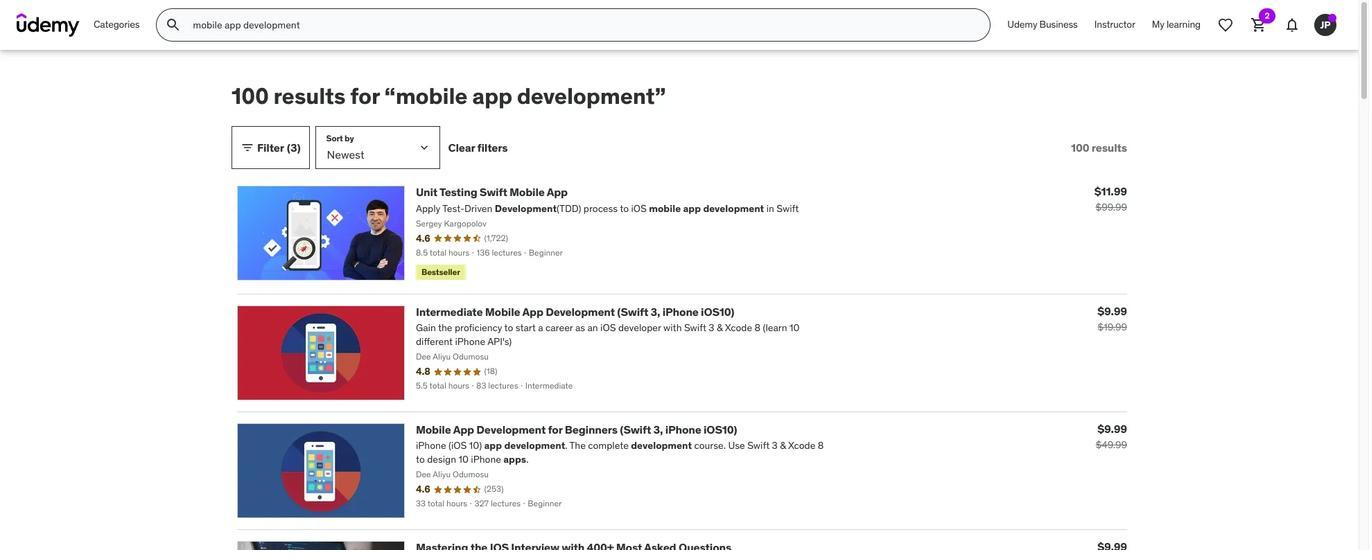 Task type: locate. For each thing, give the bounding box(es) containing it.
0 vertical spatial app
[[547, 185, 568, 199]]

results for 100 results
[[1092, 141, 1127, 154]]

0 vertical spatial ios10)
[[701, 305, 734, 319]]

$9.99
[[1098, 304, 1127, 318], [1098, 422, 1127, 436]]

intermediate mobile app development (swift 3, iphone ios10)
[[416, 305, 734, 319]]

instructor
[[1094, 18, 1135, 31]]

$9.99 inside $9.99 $49.99
[[1098, 422, 1127, 436]]

udemy business
[[1007, 18, 1078, 31]]

$9.99 $49.99
[[1096, 422, 1127, 451]]

results up '$11.99'
[[1092, 141, 1127, 154]]

1 vertical spatial 3,
[[653, 423, 663, 437]]

1 vertical spatial $9.99
[[1098, 422, 1127, 436]]

learning
[[1167, 18, 1201, 31]]

mobile app development for beginners (swift 3, iphone ios10) link
[[416, 423, 737, 437]]

1 horizontal spatial results
[[1092, 141, 1127, 154]]

0 vertical spatial 100
[[232, 82, 269, 110]]

results up (3) at the left
[[273, 82, 345, 110]]

ios10)
[[701, 305, 734, 319], [704, 423, 737, 437]]

$19.99
[[1098, 321, 1127, 333]]

results for 100 results for "mobile app development"
[[273, 82, 345, 110]]

$9.99 for intermediate mobile app development (swift 3, iphone ios10)
[[1098, 304, 1127, 318]]

1 vertical spatial for
[[548, 423, 562, 437]]

development
[[546, 305, 615, 319], [476, 423, 546, 437]]

you have alerts image
[[1328, 14, 1336, 22]]

2 link
[[1242, 8, 1275, 42]]

1 horizontal spatial 100
[[1071, 141, 1089, 154]]

results
[[273, 82, 345, 110], [1092, 141, 1127, 154]]

filter (3)
[[257, 141, 301, 154]]

mobile
[[510, 185, 545, 199], [485, 305, 520, 319], [416, 423, 451, 437]]

2 $9.99 from the top
[[1098, 422, 1127, 436]]

for left "mobile
[[350, 82, 380, 110]]

iphone
[[663, 305, 699, 319], [665, 423, 701, 437]]

2
[[1265, 10, 1270, 21]]

1 vertical spatial results
[[1092, 141, 1127, 154]]

jp link
[[1309, 8, 1342, 42]]

for
[[350, 82, 380, 110], [548, 423, 562, 437]]

100
[[232, 82, 269, 110], [1071, 141, 1089, 154]]

1 horizontal spatial for
[[548, 423, 562, 437]]

app
[[547, 185, 568, 199], [522, 305, 543, 319], [453, 423, 474, 437]]

results inside status
[[1092, 141, 1127, 154]]

0 horizontal spatial results
[[273, 82, 345, 110]]

$11.99
[[1094, 185, 1127, 199]]

0 vertical spatial $9.99
[[1098, 304, 1127, 318]]

0 horizontal spatial for
[[350, 82, 380, 110]]

categories button
[[85, 8, 148, 42]]

my learning link
[[1144, 8, 1209, 42]]

$9.99 for mobile app development for beginners (swift 3, iphone ios10)
[[1098, 422, 1127, 436]]

$9.99 up the $49.99
[[1098, 422, 1127, 436]]

0 horizontal spatial 100
[[232, 82, 269, 110]]

udemy image
[[17, 13, 80, 37]]

0 vertical spatial development
[[546, 305, 615, 319]]

1 vertical spatial 100
[[1071, 141, 1089, 154]]

1 vertical spatial app
[[522, 305, 543, 319]]

3,
[[651, 305, 660, 319], [653, 423, 663, 437]]

0 vertical spatial for
[[350, 82, 380, 110]]

0 horizontal spatial app
[[453, 423, 474, 437]]

$9.99 up $19.99
[[1098, 304, 1127, 318]]

for left beginners
[[548, 423, 562, 437]]

unit testing swift mobile app link
[[416, 185, 568, 199]]

udemy
[[1007, 18, 1037, 31]]

(swift
[[617, 305, 648, 319], [620, 423, 651, 437]]

1 vertical spatial development
[[476, 423, 546, 437]]

100 for 100 results for "mobile app development"
[[232, 82, 269, 110]]

intermediate mobile app development (swift 3, iphone ios10) link
[[416, 305, 734, 319]]

100 inside 100 results status
[[1071, 141, 1089, 154]]

0 vertical spatial results
[[273, 82, 345, 110]]

Search for anything text field
[[190, 13, 973, 37]]

1 $9.99 from the top
[[1098, 304, 1127, 318]]

swift
[[480, 185, 507, 199]]

clear filters button
[[448, 126, 508, 169]]

1 horizontal spatial app
[[522, 305, 543, 319]]

1 vertical spatial (swift
[[620, 423, 651, 437]]

unit
[[416, 185, 437, 199]]



Task type: describe. For each thing, give the bounding box(es) containing it.
udemy business link
[[999, 8, 1086, 42]]

1 vertical spatial mobile
[[485, 305, 520, 319]]

(3)
[[287, 141, 301, 154]]

0 vertical spatial 3,
[[651, 305, 660, 319]]

clear
[[448, 141, 475, 154]]

filters
[[477, 141, 508, 154]]

clear filters
[[448, 141, 508, 154]]

categories
[[94, 18, 140, 31]]

0 vertical spatial iphone
[[663, 305, 699, 319]]

2 vertical spatial app
[[453, 423, 474, 437]]

beginners
[[565, 423, 618, 437]]

my
[[1152, 18, 1164, 31]]

submit search image
[[165, 17, 182, 33]]

wishlist image
[[1217, 17, 1234, 33]]

$99.99
[[1096, 201, 1127, 214]]

0 vertical spatial mobile
[[510, 185, 545, 199]]

100 for 100 results
[[1071, 141, 1089, 154]]

instructor link
[[1086, 8, 1144, 42]]

unit testing swift mobile app
[[416, 185, 568, 199]]

my learning
[[1152, 18, 1201, 31]]

app
[[472, 82, 512, 110]]

100 results
[[1071, 141, 1127, 154]]

100 results for "mobile app development"
[[232, 82, 666, 110]]

$9.99 $19.99
[[1098, 304, 1127, 333]]

jp
[[1320, 18, 1331, 31]]

1 vertical spatial ios10)
[[704, 423, 737, 437]]

small image
[[241, 141, 254, 155]]

shopping cart with 2 items image
[[1251, 17, 1267, 33]]

filter
[[257, 141, 284, 154]]

100 results status
[[1071, 141, 1127, 155]]

2 vertical spatial mobile
[[416, 423, 451, 437]]

2 horizontal spatial app
[[547, 185, 568, 199]]

$11.99 $99.99
[[1094, 185, 1127, 214]]

"mobile
[[384, 82, 467, 110]]

testing
[[439, 185, 477, 199]]

mobile app development for beginners (swift 3, iphone ios10)
[[416, 423, 737, 437]]

intermediate
[[416, 305, 483, 319]]

1 vertical spatial iphone
[[665, 423, 701, 437]]

development"
[[517, 82, 666, 110]]

notifications image
[[1284, 17, 1300, 33]]

$49.99
[[1096, 439, 1127, 451]]

0 vertical spatial (swift
[[617, 305, 648, 319]]

business
[[1039, 18, 1078, 31]]



Task type: vqa. For each thing, say whether or not it's contained in the screenshot.


